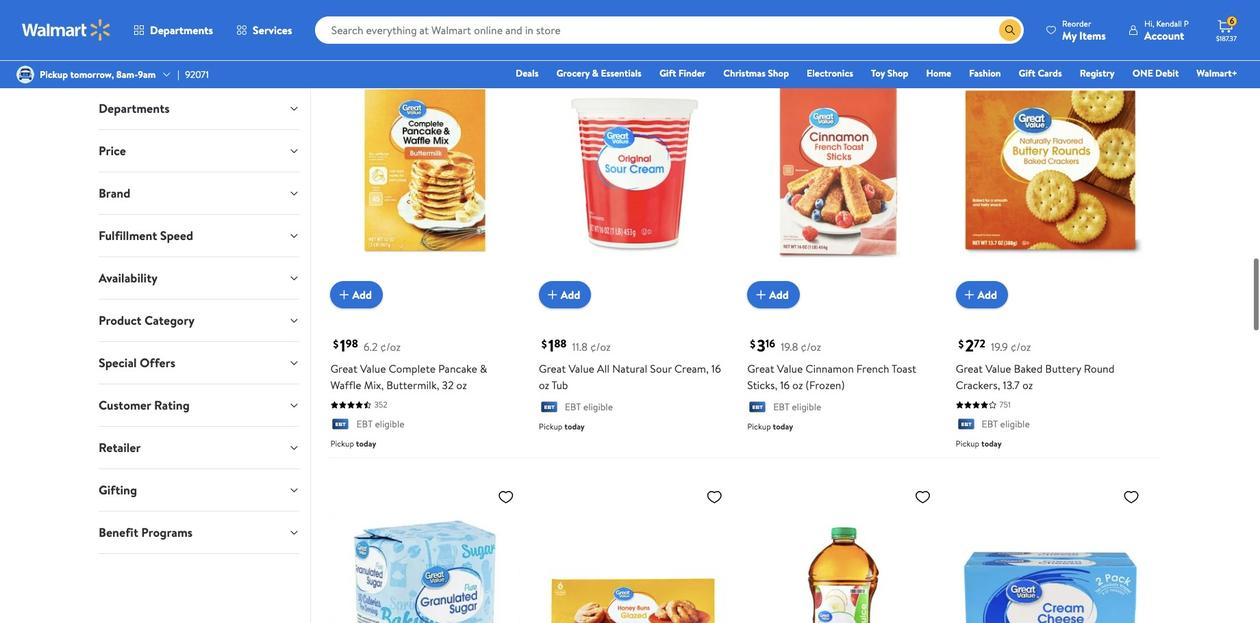 Task type: locate. For each thing, give the bounding box(es) containing it.
1 oz from the left
[[456, 378, 467, 393]]

brand
[[99, 185, 130, 202]]

great inside the $ 1 98 6.2 ¢/oz great value complete pancake & waffle mix, buttermilk, 32 oz
[[330, 362, 357, 377]]

1 shop from the left
[[768, 66, 789, 80]]

reorder my items
[[1062, 17, 1106, 43]]

fashion
[[969, 66, 1001, 80]]

gift left the "cards"
[[1019, 66, 1036, 80]]

shop right "christmas"
[[768, 66, 789, 80]]

3 add to cart image from the left
[[753, 287, 769, 304]]

11.8
[[572, 340, 588, 355]]

christmas shop link
[[717, 66, 795, 81]]

gift cards
[[1019, 66, 1062, 80]]

1 inside the $ 1 98 6.2 ¢/oz great value complete pancake & waffle mix, buttermilk, 32 oz
[[340, 334, 346, 358]]

essentials
[[601, 66, 642, 80]]

great value all natural sour cream, 16 oz tub image
[[539, 42, 728, 298]]

add to favorites list, great value cinnamon french toast sticks, 16 oz (frozen) image
[[915, 48, 931, 65]]

0 horizontal spatial 16
[[711, 362, 721, 377]]

oz right 32
[[456, 378, 467, 393]]

benefit programs button
[[88, 512, 311, 554]]

toy shop link
[[865, 66, 915, 81]]

¢/oz inside $ 2 72 19.9 ¢/oz great value baked buttery round crackers, 13.7 oz
[[1011, 340, 1031, 355]]

value up 13.7
[[986, 362, 1011, 377]]

oz left tub
[[539, 378, 549, 393]]

| 92071
[[178, 68, 209, 81]]

$ inside the $ 1 98 6.2 ¢/oz great value complete pancake & waffle mix, buttermilk, 32 oz
[[333, 337, 339, 352]]

16 right sticks,
[[780, 378, 790, 393]]

pickup today down 751
[[956, 438, 1002, 450]]

4 great from the left
[[956, 362, 983, 377]]

fashion link
[[963, 66, 1007, 81]]

¢/oz for $ 2 72 19.9 ¢/oz great value baked buttery round crackers, 13.7 oz
[[1011, 340, 1031, 355]]

great value baked buttery round crackers, 13.7 oz image
[[956, 42, 1145, 298]]

value inside $ 3 16 19.8 ¢/oz great value cinnamon french toast sticks, 16 oz (frozen)
[[777, 362, 803, 377]]

eligible for the bottom ebt image
[[375, 418, 404, 432]]

oz left (frozen)
[[792, 378, 803, 393]]

add up 98
[[352, 288, 372, 303]]

great inside $ 3 16 19.8 ¢/oz great value cinnamon french toast sticks, 16 oz (frozen)
[[747, 362, 774, 377]]

add button
[[330, 282, 383, 309], [539, 282, 591, 309], [747, 282, 800, 309], [956, 282, 1008, 309]]

great up tub
[[539, 362, 566, 377]]

1 vertical spatial departments
[[99, 100, 170, 117]]

gift for gift finder
[[659, 66, 676, 80]]

4 add to cart image from the left
[[961, 287, 978, 304]]

$ inside $ 3 16 19.8 ¢/oz great value cinnamon french toast sticks, 16 oz (frozen)
[[750, 337, 756, 352]]

fulfillment speed button
[[88, 215, 311, 257]]

crackers,
[[956, 378, 1000, 393]]

1 left 6.2
[[340, 334, 346, 358]]

product category
[[99, 312, 195, 329]]

1 left 11.8
[[548, 334, 554, 358]]

$ for $ 3 16 19.8 ¢/oz great value cinnamon french toast sticks, 16 oz (frozen)
[[750, 337, 756, 352]]

oz right 13.7
[[1022, 378, 1033, 393]]

$ for $ 2 72 19.9 ¢/oz great value baked buttery round crackers, 13.7 oz
[[959, 337, 964, 352]]

1 value from the left
[[360, 362, 386, 377]]

3 ¢/oz from the left
[[801, 340, 821, 355]]

ebt image down sticks,
[[747, 402, 768, 415]]

departments down 8am-
[[99, 100, 170, 117]]

gift left finder
[[659, 66, 676, 80]]

ebt
[[565, 401, 581, 415], [773, 401, 790, 415], [356, 418, 373, 432], [982, 418, 998, 432]]

$ inside $ 1 88 11.8 ¢/oz great value all natural sour cream, 16 oz tub
[[542, 337, 547, 352]]

value for $ 1 98 6.2 ¢/oz great value complete pancake & waffle mix, buttermilk, 32 oz
[[360, 362, 386, 377]]

ebt eligible for the topmost ebt image
[[565, 401, 613, 415]]

customer rating tab
[[88, 385, 311, 427]]

add button up 3
[[747, 282, 800, 309]]

ebt eligible for the rightmost ebt icon
[[982, 418, 1030, 432]]

2 oz from the left
[[539, 378, 549, 393]]

product category button
[[88, 300, 311, 342]]

16
[[766, 337, 775, 352], [711, 362, 721, 377], [780, 378, 790, 393]]

4 oz from the left
[[1022, 378, 1033, 393]]

1 for $ 1 98 6.2 ¢/oz great value complete pancake & waffle mix, buttermilk, 32 oz
[[340, 334, 346, 358]]

sour
[[650, 362, 672, 377]]

value left all
[[569, 362, 594, 377]]

$ left 3
[[750, 337, 756, 352]]

2 add button from the left
[[539, 282, 591, 309]]

add to cart image up 3
[[753, 287, 769, 304]]

today down 751
[[981, 438, 1002, 450]]

great up crackers,
[[956, 362, 983, 377]]

value for $ 1 88 11.8 ¢/oz great value all natural sour cream, 16 oz tub
[[569, 362, 594, 377]]

19.9
[[991, 340, 1008, 355]]

¢/oz inside $ 3 16 19.8 ¢/oz great value cinnamon french toast sticks, 16 oz (frozen)
[[801, 340, 821, 355]]

2 $ from the left
[[542, 337, 547, 352]]

departments
[[150, 23, 213, 38], [99, 100, 170, 117]]

2 great from the left
[[539, 362, 566, 377]]

special offers button
[[88, 342, 311, 384]]

& right 'pancake'
[[480, 362, 487, 377]]

add to cart image up 88
[[544, 287, 561, 304]]

pancake
[[438, 362, 477, 377]]

grocery
[[556, 66, 590, 80]]

2 horizontal spatial 16
[[780, 378, 790, 393]]

2 vertical spatial 16
[[780, 378, 790, 393]]

1 horizontal spatial shop
[[887, 66, 908, 80]]

hi, kendall p account
[[1144, 17, 1189, 43]]

1 horizontal spatial &
[[592, 66, 599, 80]]

oz
[[456, 378, 467, 393], [539, 378, 549, 393], [792, 378, 803, 393], [1022, 378, 1033, 393]]

today
[[564, 421, 585, 433], [773, 421, 793, 433], [356, 438, 376, 450], [981, 438, 1002, 450]]

16 for 3
[[780, 378, 790, 393]]

1 vertical spatial 16
[[711, 362, 721, 377]]

toy shop
[[871, 66, 908, 80]]

1 $ from the left
[[333, 337, 339, 352]]

electronics
[[807, 66, 853, 80]]

0 horizontal spatial gift
[[659, 66, 676, 80]]

0 vertical spatial ebt image
[[539, 402, 559, 415]]

ebt down crackers,
[[982, 418, 998, 432]]

walmart image
[[22, 19, 111, 41]]

1 vertical spatial &
[[480, 362, 487, 377]]

19.8
[[781, 340, 798, 355]]

add button up 88
[[539, 282, 591, 309]]

$ inside $ 2 72 19.9 ¢/oz great value baked buttery round crackers, 13.7 oz
[[959, 337, 964, 352]]

today down tub
[[564, 421, 585, 433]]

ebt eligible
[[565, 401, 613, 415], [773, 401, 821, 415], [356, 418, 404, 432], [982, 418, 1030, 432]]

add button up 98
[[330, 282, 383, 309]]

3 $ from the left
[[750, 337, 756, 352]]

16 right cream, on the right bottom
[[711, 362, 721, 377]]

add to favorites list, great value baked buttery round crackers, 13.7 oz image
[[1123, 48, 1140, 65]]

brand tab
[[88, 173, 311, 214]]

1 horizontal spatial 16
[[766, 337, 775, 352]]

0 horizontal spatial 1
[[340, 334, 346, 358]]

2 1 from the left
[[548, 334, 554, 358]]

3 oz from the left
[[792, 378, 803, 393]]

1 inside $ 1 88 11.8 ¢/oz great value all natural sour cream, 16 oz tub
[[548, 334, 554, 358]]

16 inside $ 1 88 11.8 ¢/oz great value all natural sour cream, 16 oz tub
[[711, 362, 721, 377]]

registry link
[[1074, 66, 1121, 81]]

ebt image down tub
[[539, 402, 559, 415]]

0 horizontal spatial ebt image
[[747, 402, 768, 415]]

add button for 88
[[539, 282, 591, 309]]

& right grocery
[[592, 66, 599, 80]]

4 add from the left
[[978, 288, 997, 303]]

value inside $ 2 72 19.9 ¢/oz great value baked buttery round crackers, 13.7 oz
[[986, 362, 1011, 377]]

16 for 1
[[711, 362, 721, 377]]

christmas shop
[[723, 66, 789, 80]]

eligible down all
[[583, 401, 613, 415]]

add button for 72
[[956, 282, 1008, 309]]

oz inside $ 2 72 19.9 ¢/oz great value baked buttery round crackers, 13.7 oz
[[1022, 378, 1033, 393]]

1 great from the left
[[330, 362, 357, 377]]

oz inside $ 3 16 19.8 ¢/oz great value cinnamon french toast sticks, 16 oz (frozen)
[[792, 378, 803, 393]]

value up mix,
[[360, 362, 386, 377]]

¢/oz right 19.9
[[1011, 340, 1031, 355]]

ebt eligible down (frozen)
[[773, 401, 821, 415]]

items
[[1079, 28, 1106, 43]]

ebt eligible down 751
[[982, 418, 1030, 432]]

shop for christmas shop
[[768, 66, 789, 80]]

2 value from the left
[[569, 362, 594, 377]]

1 horizontal spatial ebt image
[[539, 402, 559, 415]]

eligible
[[583, 401, 613, 415], [792, 401, 821, 415], [375, 418, 404, 432], [1000, 418, 1030, 432]]

ebt image down crackers,
[[956, 419, 976, 433]]

¢/oz right 19.8
[[801, 340, 821, 355]]

great up sticks,
[[747, 362, 774, 377]]

pickup today down sticks,
[[747, 421, 793, 433]]

ebt eligible down the 352
[[356, 418, 404, 432]]

eligible for the topmost ebt image
[[583, 401, 613, 415]]

gift finder
[[659, 66, 706, 80]]

value for $ 2 72 19.9 ¢/oz great value baked buttery round crackers, 13.7 oz
[[986, 362, 1011, 377]]

great for $ 3 16 19.8 ¢/oz great value cinnamon french toast sticks, 16 oz (frozen)
[[747, 362, 774, 377]]

pickup down crackers,
[[956, 438, 979, 450]]

programs
[[141, 525, 193, 542]]

product
[[99, 312, 142, 329]]

great for $ 1 98 6.2 ¢/oz great value complete pancake & waffle mix, buttermilk, 32 oz
[[330, 362, 357, 377]]

0 vertical spatial &
[[592, 66, 599, 80]]

pickup down tub
[[539, 421, 563, 433]]

grocery & essentials link
[[550, 66, 648, 81]]

1 add button from the left
[[330, 282, 383, 309]]

0 horizontal spatial &
[[480, 362, 487, 377]]

departments inside dropdown button
[[99, 100, 170, 117]]

1 add from the left
[[352, 288, 372, 303]]

2 ¢/oz from the left
[[590, 340, 611, 355]]

add for 88
[[561, 288, 580, 303]]

2 gift from the left
[[1019, 66, 1036, 80]]

add to favorites list, great value 100% apple juice, 96 fl oz image
[[915, 489, 931, 506]]

0 horizontal spatial ebt image
[[330, 419, 351, 433]]

great up waffle
[[330, 362, 357, 377]]

pickup
[[40, 68, 68, 81], [539, 421, 563, 433], [747, 421, 771, 433], [330, 438, 354, 450], [956, 438, 979, 450]]

352
[[374, 399, 387, 411]]

add to cart image
[[336, 287, 352, 304], [544, 287, 561, 304], [753, 287, 769, 304], [961, 287, 978, 304]]

today down sticks,
[[773, 421, 793, 433]]

value down 19.8
[[777, 362, 803, 377]]

16 left 19.8
[[766, 337, 775, 352]]

shop for toy shop
[[887, 66, 908, 80]]

4 add button from the left
[[956, 282, 1008, 309]]

$ left 88
[[542, 337, 547, 352]]

32
[[442, 378, 454, 393]]

& inside the $ 1 98 6.2 ¢/oz great value complete pancake & waffle mix, buttermilk, 32 oz
[[480, 362, 487, 377]]

great value glazed honey buns, 10.5 oz, 6 count image
[[539, 483, 728, 624]]

add up 72
[[978, 288, 997, 303]]

oz inside $ 1 88 11.8 ¢/oz great value all natural sour cream, 16 oz tub
[[539, 378, 549, 393]]

deals
[[516, 66, 539, 80]]

ebt image
[[539, 402, 559, 415], [330, 419, 351, 433]]

value inside the $ 1 98 6.2 ¢/oz great value complete pancake & waffle mix, buttermilk, 32 oz
[[360, 362, 386, 377]]

oz inside the $ 1 98 6.2 ¢/oz great value complete pancake & waffle mix, buttermilk, 32 oz
[[456, 378, 467, 393]]

retailer
[[99, 440, 141, 457]]

brand button
[[88, 173, 311, 214]]

special
[[99, 355, 137, 372]]

¢/oz right 11.8
[[590, 340, 611, 355]]

3 value from the left
[[777, 362, 803, 377]]

eligible down 751
[[1000, 418, 1030, 432]]

christmas
[[723, 66, 766, 80]]

departments inside popup button
[[150, 23, 213, 38]]

rating
[[154, 397, 190, 414]]

french
[[857, 362, 889, 377]]

¢/oz for $ 3 16 19.8 ¢/oz great value cinnamon french toast sticks, 16 oz (frozen)
[[801, 340, 821, 355]]

add
[[352, 288, 372, 303], [561, 288, 580, 303], [769, 288, 789, 303], [978, 288, 997, 303]]

add button for 98
[[330, 282, 383, 309]]

1 horizontal spatial gift
[[1019, 66, 1036, 80]]

88
[[554, 337, 567, 352]]

add to cart image for 98
[[336, 287, 352, 304]]

sticks,
[[747, 378, 778, 393]]

$ left 2
[[959, 337, 964, 352]]

$ left 98
[[333, 337, 339, 352]]

add up 88
[[561, 288, 580, 303]]

tomorrow,
[[70, 68, 114, 81]]

add button up 72
[[956, 282, 1008, 309]]

price
[[99, 142, 126, 160]]

¢/oz right 6.2
[[380, 340, 401, 355]]

departments up |
[[150, 23, 213, 38]]

2 add to cart image from the left
[[544, 287, 561, 304]]

 image
[[16, 66, 34, 84]]

$
[[333, 337, 339, 352], [542, 337, 547, 352], [750, 337, 756, 352], [959, 337, 964, 352]]

gift
[[659, 66, 676, 80], [1019, 66, 1036, 80]]

availability tab
[[88, 258, 311, 299]]

price button
[[88, 130, 311, 172]]

account
[[1144, 28, 1184, 43]]

1 vertical spatial ebt image
[[956, 419, 976, 433]]

shop right toy
[[887, 66, 908, 80]]

4 $ from the left
[[959, 337, 964, 352]]

2 shop from the left
[[887, 66, 908, 80]]

great for $ 1 88 11.8 ¢/oz great value all natural sour cream, 16 oz tub
[[539, 362, 566, 377]]

price tab
[[88, 130, 311, 172]]

great inside $ 2 72 19.9 ¢/oz great value baked buttery round crackers, 13.7 oz
[[956, 362, 983, 377]]

0 vertical spatial departments
[[150, 23, 213, 38]]

1 add to cart image from the left
[[336, 287, 352, 304]]

fulfillment speed tab
[[88, 215, 311, 257]]

|
[[178, 68, 180, 81]]

eligible down the 352
[[375, 418, 404, 432]]

add up 19.8
[[769, 288, 789, 303]]

¢/oz for $ 1 88 11.8 ¢/oz great value all natural sour cream, 16 oz tub
[[590, 340, 611, 355]]

6
[[1230, 15, 1234, 27]]

1 1 from the left
[[340, 334, 346, 358]]

4 value from the left
[[986, 362, 1011, 377]]

ebt eligible down tub
[[565, 401, 613, 415]]

0 horizontal spatial shop
[[768, 66, 789, 80]]

1 ¢/oz from the left
[[380, 340, 401, 355]]

eligible down (frozen)
[[792, 401, 821, 415]]

pickup left tomorrow,
[[40, 68, 68, 81]]

shop
[[768, 66, 789, 80], [887, 66, 908, 80]]

eligible for the rightmost ebt icon
[[1000, 418, 1030, 432]]

2 add from the left
[[561, 288, 580, 303]]

fulfillment
[[99, 227, 157, 245]]

¢/oz inside the $ 1 98 6.2 ¢/oz great value complete pancake & waffle mix, buttermilk, 32 oz
[[380, 340, 401, 355]]

pickup today down tub
[[539, 421, 585, 433]]

value inside $ 1 88 11.8 ¢/oz great value all natural sour cream, 16 oz tub
[[569, 362, 594, 377]]

today down the 352
[[356, 438, 376, 450]]

great inside $ 1 88 11.8 ¢/oz great value all natural sour cream, 16 oz tub
[[539, 362, 566, 377]]

¢/oz inside $ 1 88 11.8 ¢/oz great value all natural sour cream, 16 oz tub
[[590, 340, 611, 355]]

add to favorites list, great value all natural sour cream, 16 oz tub image
[[706, 48, 723, 65]]

72
[[974, 337, 986, 352]]

ebt image
[[747, 402, 768, 415], [956, 419, 976, 433]]

customer
[[99, 397, 151, 414]]

search icon image
[[1005, 25, 1016, 36]]

add to cart image up 98
[[336, 287, 352, 304]]

1 horizontal spatial 1
[[548, 334, 554, 358]]

751
[[1000, 399, 1011, 411]]

3 great from the left
[[747, 362, 774, 377]]

walmart+ link
[[1191, 66, 1244, 81]]

great value 100% apple juice, 96 fl oz image
[[747, 483, 937, 624]]

1 gift from the left
[[659, 66, 676, 80]]

ebt image down waffle
[[330, 419, 351, 433]]

4 ¢/oz from the left
[[1011, 340, 1031, 355]]

retailer tab
[[88, 427, 311, 469]]

add to cart image up 72
[[961, 287, 978, 304]]

one debit link
[[1126, 66, 1185, 81]]

ebt eligible for the bottom ebt image
[[356, 418, 404, 432]]

$ for $ 1 98 6.2 ¢/oz great value complete pancake & waffle mix, buttermilk, 32 oz
[[333, 337, 339, 352]]

value for $ 3 16 19.8 ¢/oz great value cinnamon french toast sticks, 16 oz (frozen)
[[777, 362, 803, 377]]

customer rating button
[[88, 385, 311, 427]]

add to favorites list, great value glazed honey buns, 10.5 oz, 6 count image
[[706, 489, 723, 506]]



Task type: describe. For each thing, give the bounding box(es) containing it.
services button
[[225, 14, 304, 47]]

my
[[1062, 28, 1077, 43]]

3
[[757, 334, 766, 358]]

great value cinnamon french toast sticks, 16 oz (frozen) image
[[747, 42, 937, 298]]

availability button
[[88, 258, 311, 299]]

toy
[[871, 66, 885, 80]]

debit
[[1155, 66, 1179, 80]]

walmart+
[[1197, 66, 1238, 80]]

1 vertical spatial ebt image
[[330, 419, 351, 433]]

special offers tab
[[88, 342, 311, 384]]

deals link
[[510, 66, 545, 81]]

great value pure granulated sugar, 4 lb image
[[330, 483, 520, 624]]

p
[[1184, 17, 1189, 29]]

benefit programs
[[99, 525, 193, 542]]

ebt eligible for the top ebt icon
[[773, 401, 821, 415]]

one
[[1133, 66, 1153, 80]]

pickup tomorrow, 8am-9am
[[40, 68, 156, 81]]

waffle
[[330, 378, 361, 393]]

1 for $ 1 88 11.8 ¢/oz great value all natural sour cream, 16 oz tub
[[548, 334, 554, 358]]

tub
[[552, 378, 568, 393]]

benefit
[[99, 525, 138, 542]]

ebt down tub
[[565, 401, 581, 415]]

pickup today down the 352
[[330, 438, 376, 450]]

$ 1 88 11.8 ¢/oz great value all natural sour cream, 16 oz tub
[[539, 334, 721, 393]]

finder
[[679, 66, 706, 80]]

electronics link
[[801, 66, 860, 81]]

speed
[[160, 227, 193, 245]]

oz for 2
[[1022, 378, 1033, 393]]

(frozen)
[[806, 378, 845, 393]]

add for 98
[[352, 288, 372, 303]]

pickup down sticks,
[[747, 421, 771, 433]]

home link
[[920, 66, 958, 81]]

grocery & essentials
[[556, 66, 642, 80]]

9am
[[138, 68, 156, 81]]

add to cart image for 88
[[544, 287, 561, 304]]

cream,
[[674, 362, 709, 377]]

add to cart image for 72
[[961, 287, 978, 304]]

cards
[[1038, 66, 1062, 80]]

gifting button
[[88, 470, 311, 512]]

3 add button from the left
[[747, 282, 800, 309]]

one debit
[[1133, 66, 1179, 80]]

$187.37
[[1216, 34, 1237, 43]]

$ 3 16 19.8 ¢/oz great value cinnamon french toast sticks, 16 oz (frozen)
[[747, 334, 916, 393]]

fulfillment speed
[[99, 227, 193, 245]]

8am-
[[116, 68, 138, 81]]

add for 72
[[978, 288, 997, 303]]

add to favorites list, great value complete pancake & waffle mix, buttermilk, 32 oz image
[[498, 48, 514, 65]]

gift cards link
[[1013, 66, 1068, 81]]

kendall
[[1156, 17, 1182, 29]]

all
[[597, 362, 610, 377]]

departments button
[[122, 14, 225, 47]]

special offers
[[99, 355, 175, 372]]

add to favorites list, great value pure granulated sugar, 4 lb image
[[498, 489, 514, 506]]

home
[[926, 66, 951, 80]]

Search search field
[[315, 16, 1024, 44]]

1 horizontal spatial ebt image
[[956, 419, 976, 433]]

Walmart Site-Wide search field
[[315, 16, 1024, 44]]

departments tab
[[88, 88, 311, 129]]

6 $187.37
[[1216, 15, 1237, 43]]

hi,
[[1144, 17, 1154, 29]]

3 add from the left
[[769, 288, 789, 303]]

add to favorites list, great value cream cheese 8 oz, 2 count image
[[1123, 489, 1140, 506]]

services
[[253, 23, 292, 38]]

buttermilk,
[[386, 378, 439, 393]]

departments button
[[88, 88, 311, 129]]

oz for 1
[[539, 378, 549, 393]]

gifting tab
[[88, 470, 311, 512]]

13.7
[[1003, 378, 1020, 393]]

great for $ 2 72 19.9 ¢/oz great value baked buttery round crackers, 13.7 oz
[[956, 362, 983, 377]]

6.2
[[364, 340, 378, 355]]

registry
[[1080, 66, 1115, 80]]

$ for $ 1 88 11.8 ¢/oz great value all natural sour cream, 16 oz tub
[[542, 337, 547, 352]]

complete
[[389, 362, 436, 377]]

retailer button
[[88, 427, 311, 469]]

product category tab
[[88, 300, 311, 342]]

great value complete pancake & waffle mix, buttermilk, 32 oz image
[[330, 42, 520, 298]]

¢/oz for $ 1 98 6.2 ¢/oz great value complete pancake & waffle mix, buttermilk, 32 oz
[[380, 340, 401, 355]]

$ 2 72 19.9 ¢/oz great value baked buttery round crackers, 13.7 oz
[[956, 334, 1115, 393]]

2
[[965, 334, 974, 358]]

availability
[[99, 270, 158, 287]]

category
[[144, 312, 195, 329]]

offers
[[140, 355, 175, 372]]

0 vertical spatial ebt image
[[747, 402, 768, 415]]

customer rating
[[99, 397, 190, 414]]

ebt down mix,
[[356, 418, 373, 432]]

oz for 3
[[792, 378, 803, 393]]

mix,
[[364, 378, 384, 393]]

pickup down waffle
[[330, 438, 354, 450]]

ebt down sticks,
[[773, 401, 790, 415]]

gift for gift cards
[[1019, 66, 1036, 80]]

$ 1 98 6.2 ¢/oz great value complete pancake & waffle mix, buttermilk, 32 oz
[[330, 334, 487, 393]]

reorder
[[1062, 17, 1091, 29]]

eligible for the top ebt icon
[[792, 401, 821, 415]]

98
[[346, 337, 358, 352]]

buttery
[[1045, 362, 1081, 377]]

great value cream cheese 8 oz, 2 count image
[[956, 483, 1145, 624]]

benefit programs tab
[[88, 512, 311, 554]]

0 vertical spatial 16
[[766, 337, 775, 352]]

toast
[[892, 362, 916, 377]]



Task type: vqa. For each thing, say whether or not it's contained in the screenshot.
first Peptides from the right
no



